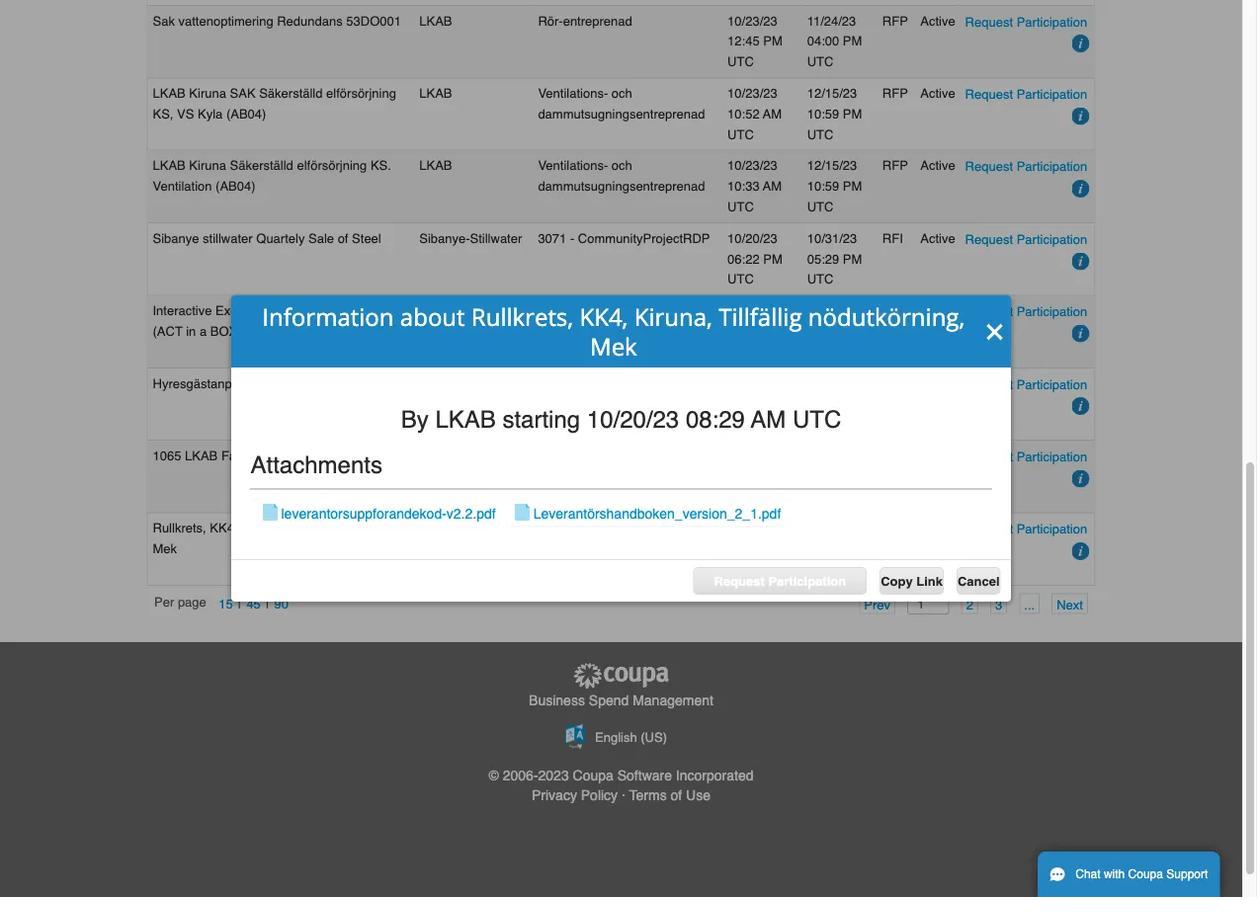Task type: locate. For each thing, give the bounding box(es) containing it.
08:29 up 11:19
[[686, 406, 745, 433]]

rivningsentreprenad
[[538, 397, 652, 411]]

12/15/23 10:59 pm utc up 10/31/23
[[807, 158, 862, 214]]

10/23/23 10:52 am utc
[[728, 86, 782, 142]]

rfp for 10/23/23 12:45 pm utc
[[883, 13, 908, 28]]

2 10:59 from the top
[[807, 179, 840, 194]]

request participation for 10/23/23 10:33 am utc
[[966, 159, 1088, 174]]

90
[[274, 597, 289, 612]]

0 vertical spatial software
[[553, 303, 604, 318]]

säkerställd down lkab kiruna sak säkerställd elförsörjning ks, vs kyla (ab04)
[[230, 158, 294, 173]]

rullkrets, down 1065
[[153, 521, 206, 536]]

0 vertical spatial 2
[[310, 376, 317, 391]]

pm down 11/24/23
[[843, 34, 862, 49]]

copy
[[881, 574, 913, 589]]

1 navigation from the left
[[154, 594, 294, 616]]

tillfällig inside the information about rullkrets, kk4, kiruna, tillfällig nödutkörning, mek
[[719, 301, 802, 333]]

rullkrets, up the mark- at the top
[[471, 301, 574, 333]]

pm inside 11/30/23 10:59 pm utc
[[843, 469, 862, 484]]

am inside 10/23/23 10:52 am utc
[[763, 106, 782, 121]]

10/20/23 inside 10/20/23 01:20 pm utc
[[728, 376, 778, 391]]

lkab inside lkab kiruna sak säkerställd elförsörjning ks, vs kyla (ab04)
[[153, 86, 186, 101]]

0 vertical spatial ventilations- och dammutsugningsentreprenad
[[538, 86, 705, 121]]

12/15/23 down 11/24/23 04:00 pm utc at the right of the page
[[807, 86, 857, 101]]

1 rfp from the top
[[883, 13, 908, 28]]

1 horizontal spatial coupa
[[1129, 868, 1164, 882]]

0 vertical spatial kiruna
[[189, 86, 226, 101]]

1 vertical spatial mek
[[153, 542, 177, 557]]

2 10/23/23 from the top
[[728, 86, 778, 101]]

och right bygg-
[[614, 376, 635, 391]]

0 horizontal spatial navigation
[[154, 594, 294, 616]]

pm down 10/31/23
[[843, 251, 862, 266]]

coupa right the with in the bottom of the page
[[1129, 868, 1164, 882]]

-
[[570, 231, 575, 246]]

am right 10:33
[[763, 179, 782, 194]]

säkerställd inside lkab kiruna sak säkerställd elförsörjning ks, vs kyla (ab04)
[[259, 86, 323, 101]]

business
[[529, 693, 585, 708]]

10/23/23 inside 10/23/23 10:52 am utc
[[728, 86, 778, 101]]

12/15/23 up 10/31/23
[[807, 158, 857, 173]]

1 12/15/23 from the top
[[807, 86, 857, 101]]

1 04:00 from the top
[[807, 34, 840, 49]]

04:00 for 11/24/23
[[807, 34, 840, 49]]

vattenoptimering
[[178, 13, 273, 28]]

1 vertical spatial ventilations- och dammutsugningsentreprenad
[[538, 158, 705, 194]]

terms
[[629, 788, 667, 804]]

2 right lokal at the left top
[[310, 376, 317, 391]]

10/20/23 down bygg-
[[587, 406, 679, 433]]

1 vertical spatial ventilations-
[[538, 158, 608, 173]]

0 vertical spatial nödutkörning,
[[809, 301, 965, 333]]

it software (generic)
[[538, 303, 658, 318]]

kiruna up kyla
[[189, 86, 226, 101]]

10/20/23 down 10/20/23 11:19 am utc
[[728, 521, 778, 536]]

(ab04) up stillwater
[[216, 179, 256, 194]]

request participation button for 10/23/23 10:33 am utc
[[966, 156, 1088, 177]]

1 vertical spatial software
[[618, 768, 672, 784]]

active for 10/23/23 10:52 am utc
[[921, 86, 956, 101]]

pm up 10/31/23
[[843, 179, 862, 194]]

10:59 up 10/31/23
[[807, 179, 840, 194]]

45
[[247, 597, 261, 612]]

coupa
[[573, 768, 614, 784], [1129, 868, 1164, 882]]

0 vertical spatial ventilations-
[[538, 86, 608, 101]]

och up 3071 - communityprojectrdp
[[612, 158, 633, 173]]

software up terms on the right of page
[[618, 768, 672, 784]]

coupa inside button
[[1129, 868, 1164, 882]]

nödutkörning, down relining
[[331, 521, 409, 536]]

nödutkörning, down "10/31/23 05:29 pm utc"
[[809, 301, 965, 333]]

lkab inside information about rullkrets, kk4, kiruna, tillfällig nödutkörning, mek dialog
[[435, 406, 496, 433]]

english
[[595, 731, 637, 746]]

11/30/23 10:59 pm utc
[[807, 449, 862, 505]]

for
[[295, 303, 315, 318]]

kiruna, left 01:29
[[634, 301, 713, 333]]

0 vertical spatial tillfällig
[[719, 301, 802, 333]]

0 vertical spatial (ab04)
[[226, 106, 266, 121]]

1 horizontal spatial tillfällig
[[719, 301, 802, 333]]

10:59 for 10/20/23 01:20 pm utc
[[807, 397, 840, 411]]

1 vertical spatial rullkrets,
[[153, 521, 206, 536]]

1 vertical spatial entreprenad
[[567, 521, 636, 536]]

10/20/23 inside 10/20/23 01:29 pm utc
[[728, 303, 778, 318]]

0 vertical spatial mek
[[590, 330, 637, 362]]

ventilations- och dammutsugningsentreprenad
[[538, 86, 705, 121], [538, 158, 705, 194]]

11/24/23
[[807, 13, 857, 28]]

elförsörjning
[[326, 86, 396, 101], [297, 158, 367, 173]]

ventilations-
[[538, 86, 608, 101], [538, 158, 608, 173]]

am right "10:52"
[[763, 106, 782, 121]]

10/23/23 inside the 10/23/23 12:45 pm utc
[[728, 13, 778, 28]]

3071
[[538, 231, 567, 246]]

pm right 06:22
[[764, 251, 783, 266]]

software right it
[[553, 303, 604, 318]]

tillfällig inside rullkrets, kk4, kiruna, tillfällig nödutkörning, mek
[[286, 521, 328, 536]]

3
[[996, 598, 1003, 613]]

active for 10/20/23 06:22 pm utc
[[921, 231, 956, 246]]

coupa up policy
[[573, 768, 614, 784]]

bygg-
[[578, 376, 610, 391]]

0 vertical spatial säkerställd
[[259, 86, 323, 101]]

kiruna inside lkab kiruna sak säkerställd elförsörjning ks, vs kyla (ab04)
[[189, 86, 226, 101]]

1 vertical spatial 12/15/23
[[807, 158, 857, 173]]

am right 11:19
[[762, 469, 781, 484]]

utc inside 11/24/23 04:00 pm utc
[[807, 54, 834, 69]]

10/20/23 01:20 pm utc
[[728, 376, 783, 432]]

nödutkörning, inside the information about rullkrets, kk4, kiruna, tillfällig nödutkörning, mek
[[809, 301, 965, 333]]

ventilations- down rör-entreprenad
[[538, 86, 608, 101]]

nödutkörning,
[[809, 301, 965, 333], [331, 521, 409, 536]]

am for 10/20/23 08:29 am utc
[[763, 542, 782, 557]]

10/23/23 for 10:52
[[728, 86, 778, 101]]

04:00
[[807, 34, 840, 49], [807, 542, 840, 557]]

2 12/15/23 10:59 pm utc from the top
[[807, 158, 862, 214]]

1 vertical spatial tillfällig
[[286, 521, 328, 536]]

2 down cancel
[[967, 598, 974, 613]]

1 horizontal spatial 2
[[967, 598, 974, 613]]

participation inside information about rullkrets, kk4, kiruna, tillfällig nödutkörning, mek dialog
[[769, 574, 846, 589]]

10/20/23
[[728, 231, 778, 246], [728, 303, 778, 318], [728, 376, 778, 391], [587, 406, 679, 433], [728, 449, 778, 463], [728, 521, 778, 536]]

15 | 45 | 90
[[219, 597, 289, 612]]

interactive
[[153, 303, 212, 318]]

mek up per
[[153, 542, 177, 557]]

pm inside "10/31/23 05:29 pm utc"
[[843, 251, 862, 266]]

pm down 11/15/23
[[843, 542, 862, 557]]

04:00 inside 11/24/23 04:00 pm utc
[[807, 34, 840, 49]]

kk4, inside the information about rullkrets, kk4, kiruna, tillfällig nödutkörning, mek
[[580, 301, 628, 333]]

1 vertical spatial dammutsugningsentreprenad
[[538, 179, 705, 194]]

4 rfp from the top
[[883, 303, 908, 318]]

rfi
[[883, 231, 903, 246]]

navigation
[[154, 594, 294, 616], [848, 594, 1089, 616]]

request for 10/20/23 11:19 am utc
[[966, 450, 1013, 464]]

1 horizontal spatial kk4,
[[580, 301, 628, 333]]

0 vertical spatial entreprenad
[[563, 13, 633, 28]]

0 horizontal spatial kk4,
[[210, 521, 238, 536]]

01:20
[[728, 397, 760, 411]]

ventilations- och dammutsugningsentreprenad up 3071 - communityprojectrdp
[[538, 158, 705, 194]]

rullkrets,
[[471, 301, 574, 333], [153, 521, 206, 536]]

next
[[1057, 598, 1084, 613]]

1 vertical spatial kiruna,
[[241, 521, 282, 536]]

10/23/23 up 10:33
[[728, 158, 778, 173]]

2 ventilations- from the top
[[538, 158, 608, 173]]

0 horizontal spatial rullkrets,
[[153, 521, 206, 536]]

mek down it software (generic)
[[590, 330, 637, 362]]

am left 11/15/23 04:00 pm utc
[[763, 542, 782, 557]]

am inside 10/20/23 08:29 am utc
[[763, 542, 782, 557]]

0 vertical spatial dammutsugningsentreprenad
[[538, 106, 705, 121]]

0 vertical spatial 12/15/23
[[807, 86, 857, 101]]

0 horizontal spatial mek
[[153, 542, 177, 557]]

10/20/23 inside 10/20/23 11:19 am utc
[[728, 449, 778, 463]]

terms of use
[[629, 788, 711, 804]]

och
[[612, 86, 633, 101], [612, 158, 633, 173], [614, 376, 635, 391]]

participation for 10/23/23 12:45 pm utc
[[1017, 14, 1088, 29]]

quartely
[[256, 231, 305, 246]]

| right 45
[[266, 597, 269, 612]]

10/20/23 up 11:19
[[728, 449, 778, 463]]

| left 45
[[238, 597, 241, 612]]

1 vertical spatial säkerställd
[[230, 158, 294, 173]]

11:19
[[728, 469, 759, 484]]

11/15/23 04:00 pm utc
[[807, 521, 862, 577]]

utc inside 10/20/23 01:20 pm utc
[[728, 417, 754, 432]]

kk4, up 15
[[210, 521, 238, 536]]

©
[[489, 768, 499, 784]]

10:59 for 10/20/23 11:19 am utc
[[807, 469, 840, 484]]

0 vertical spatial kk4,
[[580, 301, 628, 333]]

10/23/23 inside 10/23/23 10:33 am utc
[[728, 158, 778, 173]]

1 vertical spatial 12/15/23 10:59 pm utc
[[807, 158, 862, 214]]

45 button
[[241, 594, 266, 615]]

request participation button for 10/23/23 12:45 pm utc
[[966, 11, 1088, 32]]

0 horizontal spatial tillfällig
[[286, 521, 328, 536]]

3 10/23/23 from the top
[[728, 158, 778, 173]]

utc inside the 10/23/23 12:45 pm utc
[[728, 54, 754, 69]]

pm right 12:45
[[764, 34, 783, 49]]

2 rfp from the top
[[883, 86, 908, 101]]

1 vertical spatial (ab04)
[[216, 179, 256, 194]]

10:52
[[728, 106, 760, 121]]

request for 10/20/23 01:20 pm utc
[[966, 377, 1013, 392]]

coupa supplier portal image
[[572, 663, 671, 691]]

nödutkörning, inside rullkrets, kk4, kiruna, tillfällig nödutkörning, mek
[[331, 521, 409, 536]]

2 04:00 from the top
[[807, 542, 840, 557]]

08:29 down 11:19
[[728, 542, 760, 557]]

pm down 11/30/23
[[843, 469, 862, 484]]

10:59 down 11/30/23
[[807, 469, 840, 484]]

leverantorsuppforandekod-v2.2.pdf
[[281, 505, 496, 521]]

mark-
[[538, 376, 571, 391]]

per
[[154, 595, 174, 610]]

10/20/23 up 01:29
[[728, 303, 778, 318]]

1 vertical spatial 2
[[967, 598, 974, 613]]

Jump to page number field
[[908, 594, 950, 615]]

with
[[1104, 868, 1125, 882]]

och inside mark-, bygg- och rivningsentreprenad
[[614, 376, 635, 391]]

10/31/23 05:29 pm utc
[[807, 231, 862, 287]]

incorporated
[[676, 768, 754, 784]]

1 horizontal spatial |
[[266, 597, 269, 612]]

6 active from the top
[[921, 376, 956, 391]]

1 vertical spatial 08:29
[[728, 542, 760, 557]]

kiruna up ventilation
[[189, 158, 226, 173]]

04:00 down 11/24/23
[[807, 34, 840, 49]]

request participation for 10/23/23 12:45 pm utc
[[966, 14, 1088, 29]]

nkc
[[356, 376, 383, 391]]

pm down 11/26/23
[[843, 397, 862, 411]]

2 active from the top
[[921, 86, 956, 101]]

prev button
[[860, 594, 896, 615]]

utc inside "10/31/23 05:29 pm utc"
[[807, 272, 834, 287]]

5 active from the top
[[921, 303, 956, 318]]

4 active from the top
[[921, 231, 956, 246]]

och down rör-entreprenad
[[612, 86, 633, 101]]

request participation inside information about rullkrets, kk4, kiruna, tillfällig nödutkörning, mek dialog
[[714, 574, 846, 589]]

5 rfp from the top
[[883, 376, 908, 391]]

10/23/23 for 12:45
[[728, 13, 778, 28]]

0 vertical spatial kiruna,
[[634, 301, 713, 333]]

0 horizontal spatial nödutkörning,
[[331, 521, 409, 536]]

1 dammutsugningsentreprenad from the top
[[538, 106, 705, 121]]

elförsörjning inside lkab kiruna säkerställd elförsörjning ks. ventilation (ab04)
[[297, 158, 367, 173]]

10:59 inside 11/30/23 10:59 pm utc
[[807, 469, 840, 484]]

pm right 01:29
[[764, 324, 783, 339]]

10/20/23 inside 10/20/23 08:29 am utc
[[728, 521, 778, 536]]

elförsörjning down 53do001
[[326, 86, 396, 101]]

12:45
[[728, 34, 760, 49]]

information
[[262, 301, 394, 333]]

rullkrets, kk4, kiruna, tillfällig nödutkörning, mek
[[153, 521, 409, 557]]

1 vertical spatial kk4,
[[210, 521, 238, 536]]

ventilations- och dammutsugningsentreprenad for 10:52
[[538, 86, 705, 121]]

by
[[401, 406, 429, 433]]

(ab04)
[[226, 106, 266, 121], [216, 179, 256, 194]]

tillfällig down attachments
[[286, 521, 328, 536]]

(ab04) down the sak
[[226, 106, 266, 121]]

lkab
[[419, 13, 452, 28], [153, 86, 186, 101], [419, 86, 452, 101], [153, 158, 186, 173], [419, 158, 452, 173], [419, 376, 452, 391], [435, 406, 496, 433], [185, 449, 218, 463], [419, 521, 452, 536]]

ventilations- och dammutsugningsentreprenad down rör-entreprenad
[[538, 86, 705, 121]]

säkerställd
[[259, 86, 323, 101], [230, 158, 294, 173]]

kiruna inside lkab kiruna säkerställd elförsörjning ks. ventilation (ab04)
[[189, 158, 226, 173]]

1 10/23/23 from the top
[[728, 13, 778, 28]]

use
[[686, 788, 711, 804]]

request participation button for 10/20/23 08:29 am utc
[[966, 519, 1088, 540]]

elförsörjning left ks.
[[297, 158, 367, 173]]

3 rfp from the top
[[883, 158, 908, 173]]

dammutsugningsentreprenad for 10:52
[[538, 106, 705, 121]]

10/20/23 for 10/20/23 01:29 pm utc
[[728, 303, 778, 318]]

kiruna, down the fastigheter
[[241, 521, 282, 536]]

chat
[[1076, 868, 1101, 882]]

10/23/23 up 12:45
[[728, 13, 778, 28]]

1 horizontal spatial rullkrets,
[[471, 301, 574, 333]]

...
[[1025, 598, 1035, 613]]

11/26/23
[[807, 376, 857, 391]]

0 vertical spatial 12/15/23 10:59 pm utc
[[807, 86, 862, 142]]

0 vertical spatial rullkrets,
[[471, 301, 574, 333]]

tillfällig down '10/20/23 06:22 pm utc'
[[719, 301, 802, 333]]

4 10:59 from the top
[[807, 469, 840, 484]]

of left use
[[671, 788, 682, 804]]

mek inside the information about rullkrets, kk4, kiruna, tillfällig nödutkörning, mek
[[590, 330, 637, 362]]

2 ventilations- och dammutsugningsentreprenad from the top
[[538, 158, 705, 194]]

1065 lkab fastigheter kiruna relining 2024
[[153, 449, 409, 463]]

1 vertical spatial kiruna
[[189, 158, 226, 173]]

2 vertical spatial 10/23/23
[[728, 158, 778, 173]]

0 horizontal spatial |
[[238, 597, 241, 612]]

2 vertical spatial och
[[614, 376, 635, 391]]

04:00 down 11/15/23
[[807, 542, 840, 557]]

1 ventilations- och dammutsugningsentreprenad from the top
[[538, 86, 705, 121]]

10/23/23
[[728, 13, 778, 28], [728, 86, 778, 101], [728, 158, 778, 173]]

1 horizontal spatial navigation
[[848, 594, 1089, 616]]

10/31/23
[[807, 231, 857, 246]]

10:59 right 10/23/23 10:52 am utc
[[807, 106, 840, 121]]

10/20/23 up 06:22
[[728, 231, 778, 246]]

elförsörjning inside lkab kiruna sak säkerställd elförsörjning ks, vs kyla (ab04)
[[326, 86, 396, 101]]

12/15/23 10:59 pm utc down 11/24/23 04:00 pm utc at the right of the page
[[807, 86, 862, 142]]

11/24/23 04:00 pm utc
[[807, 13, 862, 69]]

15 button
[[214, 594, 238, 615]]

0 vertical spatial och
[[612, 86, 633, 101]]

am inside 10/23/23 10:33 am utc
[[763, 179, 782, 194]]

3 10:59 from the top
[[807, 397, 840, 411]]

terms of use link
[[629, 788, 711, 804]]

10/20/23 inside '10/20/23 06:22 pm utc'
[[728, 231, 778, 246]]

am inside 10/20/23 11:19 am utc
[[762, 469, 781, 484]]

fastigheter
[[221, 449, 286, 463]]

0 horizontal spatial coupa
[[573, 768, 614, 784]]

0 vertical spatial 04:00
[[807, 34, 840, 49]]

request participation for 10/20/23 06:22 pm utc
[[966, 232, 1088, 247]]

0 horizontal spatial 2
[[310, 376, 317, 391]]

1 12/15/23 10:59 pm utc from the top
[[807, 86, 862, 142]]

1 10:59 from the top
[[807, 106, 840, 121]]

kiruna, inside the information about rullkrets, kk4, kiruna, tillfällig nödutkörning, mek
[[634, 301, 713, 333]]

0 vertical spatial 10/23/23
[[728, 13, 778, 28]]

10/23/23 up "10:52"
[[728, 86, 778, 101]]

1 vertical spatial nödutkörning,
[[331, 521, 409, 536]]

of right sale
[[338, 231, 349, 246]]

request participation for 10/20/23 01:29 pm utc
[[966, 305, 1088, 319]]

säkerställd right the sak
[[259, 86, 323, 101]]

am up 10/20/23 11:19 am utc
[[751, 406, 786, 433]]

ventilations- up the -
[[538, 158, 608, 173]]

3 active from the top
[[921, 158, 956, 173]]

pm down 11/24/23 04:00 pm utc at the right of the page
[[843, 106, 862, 121]]

0 vertical spatial 08:29
[[686, 406, 745, 433]]

2 navigation from the left
[[848, 594, 1089, 616]]

metropolitan
[[419, 303, 490, 318]]

10:59 down 11/26/23
[[807, 397, 840, 411]]

kiruna left relining
[[289, 449, 326, 463]]

hyresgästanpassning lokal 2 kv.10 nkc
[[153, 376, 383, 391]]

kiruna for (ab04)
[[189, 158, 226, 173]]

1 active from the top
[[921, 13, 956, 28]]

1 horizontal spatial mek
[[590, 330, 637, 362]]

request participation button
[[966, 11, 1088, 32], [966, 84, 1088, 105], [966, 156, 1088, 177], [966, 229, 1088, 250], [966, 302, 1088, 322], [966, 374, 1088, 395], [966, 447, 1088, 468], [966, 519, 1088, 540], [694, 567, 867, 595]]

10:59 inside 11/26/23 10:59 pm utc
[[807, 397, 840, 411]]

pm right 01:20
[[764, 397, 783, 411]]

1 vertical spatial elförsörjning
[[297, 158, 367, 173]]

request participation for 10/23/23 10:52 am utc
[[966, 87, 1088, 102]]

1 horizontal spatial kiruna,
[[634, 301, 713, 333]]

kk4, right it
[[580, 301, 628, 333]]

04:00 inside 11/15/23 04:00 pm utc
[[807, 542, 840, 557]]

0 horizontal spatial kiruna,
[[241, 521, 282, 536]]

prev
[[864, 598, 891, 613]]

sibanye-stillwater
[[419, 231, 522, 246]]

0 vertical spatial of
[[338, 231, 349, 246]]

12/15/23 10:59 pm utc for 10/23/23 10:33 am utc
[[807, 158, 862, 214]]

1 ventilations- from the top
[[538, 86, 608, 101]]

pm
[[764, 34, 783, 49], [843, 34, 862, 49], [843, 106, 862, 121], [843, 179, 862, 194], [764, 251, 783, 266], [843, 251, 862, 266], [764, 324, 783, 339], [843, 324, 862, 339], [764, 397, 783, 411], [843, 397, 862, 411], [843, 469, 862, 484], [843, 542, 862, 557]]

1 vertical spatial coupa
[[1129, 868, 1164, 882]]

leverantorsuppforandekod-v2.2.pdf link
[[281, 505, 496, 521]]

08:29
[[686, 406, 745, 433], [728, 542, 760, 557]]

communityprojectrdp
[[578, 231, 710, 246]]

0 vertical spatial elförsörjning
[[326, 86, 396, 101]]

utc inside 10/20/23 01:29 pm utc
[[728, 345, 754, 359]]

10/20/23 08:29 am utc
[[728, 521, 782, 577]]

2 12/15/23 from the top
[[807, 158, 857, 173]]

lkab inside lkab kiruna säkerställd elförsörjning ks. ventilation (ab04)
[[153, 158, 186, 173]]

ventilations- och dammutsugningsentreprenad for 10:33
[[538, 158, 705, 194]]

metropolitan police
[[419, 303, 490, 339]]

1 vertical spatial 10/23/23
[[728, 86, 778, 101]]

pm down 11/02/23
[[843, 324, 862, 339]]

request for 10/23/23 10:52 am utc
[[966, 87, 1013, 102]]

1 vertical spatial 04:00
[[807, 542, 840, 557]]

10:59 for 10/23/23 10:52 am utc
[[807, 106, 840, 121]]

1 vertical spatial och
[[612, 158, 633, 173]]

1 vertical spatial of
[[671, 788, 682, 804]]

1 horizontal spatial nödutkörning,
[[809, 301, 965, 333]]

2 dammutsugningsentreprenad from the top
[[538, 179, 705, 194]]

10/20/23 up 01:20
[[728, 376, 778, 391]]



Task type: vqa. For each thing, say whether or not it's contained in the screenshot.
ASN
no



Task type: describe. For each thing, give the bounding box(es) containing it.
support
[[1167, 868, 1209, 882]]

request for 10/20/23 06:22 pm utc
[[966, 232, 1013, 247]]

05:00
[[807, 324, 840, 339]]

tool
[[268, 303, 292, 318]]

10/20/23 for 10/20/23 11:19 am utc
[[728, 449, 778, 463]]

utc inside 11/30/23 10:59 pm utc
[[807, 490, 834, 505]]

privacy
[[532, 788, 577, 804]]

10:59 for 10/23/23 10:33 am utc
[[807, 179, 840, 194]]

request for 10/20/23 08:29 am utc
[[966, 522, 1013, 537]]

11/02/23 05:00 pm utc
[[807, 303, 862, 359]]

leverantörshandboken_version_2_1.pdf
[[534, 505, 781, 521]]

12/15/23 for 10/23/23 10:33 am utc
[[807, 158, 857, 173]]

mek inside rullkrets, kk4, kiruna, tillfällig nödutkörning, mek
[[153, 542, 177, 557]]

1 horizontal spatial software
[[618, 768, 672, 784]]

box)
[[210, 324, 242, 339]]

sak
[[153, 13, 175, 28]]

participation for 10/20/23 01:29 pm utc
[[1017, 305, 1088, 319]]

stillwater
[[470, 231, 522, 246]]

12/15/23 for 10/23/23 10:52 am utc
[[807, 86, 857, 101]]

spend
[[589, 693, 629, 708]]

policy
[[581, 788, 618, 804]]

10/20/23 for 10/20/23 08:29 am utc
[[728, 521, 778, 536]]

participation for 10/20/23 11:19 am utc
[[1017, 450, 1088, 464]]

08:29 inside 10/20/23 08:29 am utc
[[728, 542, 760, 557]]

sibanye stillwater quartely sale of steel
[[153, 231, 381, 246]]

active for 10/23/23 10:33 am utc
[[921, 158, 956, 173]]

3071 - communityprojectrdp
[[538, 231, 710, 246]]

cancel
[[958, 574, 1000, 589]]

request for 10/20/23 01:29 pm utc
[[966, 305, 1013, 319]]

kiruna for vs
[[189, 86, 226, 101]]

0 horizontal spatial software
[[553, 303, 604, 318]]

request participation for 10/20/23 08:29 am utc
[[966, 522, 1088, 537]]

rör-
[[538, 13, 563, 28]]

ks.
[[371, 158, 391, 173]]

copy link button
[[880, 567, 944, 595]]

11/02/23
[[807, 303, 857, 318]]

utc inside 11/02/23 05:00 pm utc
[[807, 345, 834, 359]]

request for 10/23/23 12:45 pm utc
[[966, 14, 1013, 29]]

pm inside 11/24/23 04:00 pm utc
[[843, 34, 862, 49]]

10/20/23 06:22 pm utc
[[728, 231, 783, 287]]

am for 10/23/23 10:33 am utc
[[763, 179, 782, 194]]

04:00 for 11/15/23
[[807, 542, 840, 557]]

english (us)
[[595, 731, 667, 746]]

utc inside '10/20/23 06:22 pm utc'
[[728, 272, 754, 287]]

police
[[419, 324, 454, 339]]

06:22
[[728, 251, 760, 266]]

15
[[219, 597, 233, 612]]

2 inside 2 button
[[967, 598, 974, 613]]

10/20/23 inside information about rullkrets, kk4, kiruna, tillfällig nödutkörning, mek dialog
[[587, 406, 679, 433]]

utc inside 10/23/23 10:33 am utc
[[728, 199, 754, 214]]

utc inside information about rullkrets, kk4, kiruna, tillfällig nödutkörning, mek dialog
[[793, 406, 842, 433]]

am for 10/23/23 10:52 am utc
[[763, 106, 782, 121]]

active for 10/20/23 01:20 pm utc
[[921, 376, 956, 391]]

participation for 10/20/23 08:29 am utc
[[1017, 522, 1088, 537]]

10/20/23 for 10/20/23 06:22 pm utc
[[728, 231, 778, 246]]

rfp for 10/23/23 10:33 am utc
[[883, 158, 908, 173]]

0 horizontal spatial of
[[338, 231, 349, 246]]

rfp for 10/23/23 10:52 am utc
[[883, 86, 908, 101]]

participation for 10/20/23 06:22 pm utc
[[1017, 232, 1088, 247]]

about
[[400, 301, 465, 333]]

utc inside 10/23/23 10:52 am utc
[[728, 127, 754, 142]]

© 2006-2023 coupa software incorporated
[[489, 768, 754, 784]]

10/23/23 10:33 am utc
[[728, 158, 782, 214]]

2023
[[538, 768, 569, 784]]

relining
[[330, 449, 376, 463]]

attachments
[[251, 452, 383, 479]]

interactive exercise tool for businesses (act in a box)
[[153, 303, 384, 339]]

10/20/23 11:19 am utc
[[728, 449, 781, 505]]

08:29 inside information about rullkrets, kk4, kiruna, tillfällig nödutkörning, mek dialog
[[686, 406, 745, 433]]

privacy policy
[[532, 788, 618, 804]]

05:29
[[807, 251, 840, 266]]

request participation button for 10/20/23 11:19 am utc
[[966, 447, 1088, 468]]

1 | from the left
[[238, 597, 241, 612]]

a
[[200, 324, 207, 339]]

request participation button for 10/20/23 01:29 pm utc
[[966, 302, 1088, 322]]

2024
[[380, 449, 409, 463]]

sak vattenoptimering redundans 53do001
[[153, 13, 401, 28]]

management
[[633, 693, 714, 708]]

request participation button for 10/20/23 01:20 pm utc
[[966, 374, 1088, 395]]

10/23/23 12:45 pm utc
[[728, 13, 783, 69]]

2 vertical spatial kiruna
[[289, 449, 326, 463]]

utc inside 11/15/23 04:00 pm utc
[[807, 562, 834, 577]]

ventilations- for 10/23/23 10:33 am utc
[[538, 158, 608, 173]]

navigation containing per page
[[154, 594, 294, 616]]

request for 10/23/23 10:33 am utc
[[966, 159, 1013, 174]]

ventilation
[[153, 179, 212, 194]]

pm inside the 10/23/23 12:45 pm utc
[[764, 34, 783, 49]]

exercise
[[216, 303, 265, 318]]

och for 10/23/23 10:33 am utc
[[612, 158, 633, 173]]

per page
[[154, 595, 206, 610]]

11/15/23
[[807, 521, 857, 536]]

0 vertical spatial coupa
[[573, 768, 614, 784]]

navigation containing prev
[[848, 594, 1089, 616]]

it
[[538, 303, 550, 318]]

link
[[917, 574, 943, 589]]

53do001
[[346, 13, 401, 28]]

och for 10/23/23 10:52 am utc
[[612, 86, 633, 101]]

dammutsugningsentreprenad for 10:33
[[538, 179, 705, 194]]

12/15/23 10:59 pm utc for 10/23/23 10:52 am utc
[[807, 86, 862, 142]]

utc inside 10/20/23 08:29 am utc
[[728, 562, 754, 577]]

pm inside '10/20/23 06:22 pm utc'
[[764, 251, 783, 266]]

lkab kiruna sak säkerställd elförsörjning ks, vs kyla (ab04)
[[153, 86, 396, 121]]

participation for 10/23/23 10:33 am utc
[[1017, 159, 1088, 174]]

90 button
[[269, 594, 294, 615]]

... button
[[1020, 594, 1040, 615]]

request participation button for 10/20/23 06:22 pm utc
[[966, 229, 1088, 250]]

utc inside 11/26/23 10:59 pm utc
[[807, 417, 834, 432]]

participation for 10/23/23 10:52 am utc
[[1017, 87, 1088, 102]]

lokal
[[280, 376, 306, 391]]

pm inside 11/02/23 05:00 pm utc
[[843, 324, 862, 339]]

pm inside 10/20/23 01:20 pm utc
[[764, 397, 783, 411]]

mark-, bygg- och rivningsentreprenad
[[538, 376, 652, 411]]

ventilations- for 10/23/23 10:52 am utc
[[538, 86, 608, 101]]

kiruna, inside rullkrets, kk4, kiruna, tillfällig nödutkörning, mek
[[241, 521, 282, 536]]

säkerställd inside lkab kiruna säkerställd elförsörjning ks. ventilation (ab04)
[[230, 158, 294, 173]]

request participation for 10/20/23 11:19 am utc
[[966, 450, 1088, 464]]

participation for 10/20/23 01:20 pm utc
[[1017, 377, 1088, 392]]

kk4, inside rullkrets, kk4, kiruna, tillfällig nödutkörning, mek
[[210, 521, 238, 536]]

01:29
[[728, 324, 760, 339]]

information about rullkrets, kk4, kiruna, tillfällig nödutkörning, mek
[[262, 301, 965, 362]]

pm inside 11/26/23 10:59 pm utc
[[843, 397, 862, 411]]

vs
[[177, 106, 194, 121]]

pm inside 11/15/23 04:00 pm utc
[[843, 542, 862, 557]]

active for 10/20/23 01:29 pm utc
[[921, 303, 956, 318]]

rullkrets, inside rullkrets, kk4, kiruna, tillfällig nödutkörning, mek
[[153, 521, 206, 536]]

,
[[571, 376, 575, 391]]

entreprenad for rör-
[[563, 13, 633, 28]]

request inside information about rullkrets, kk4, kiruna, tillfällig nödutkörning, mek dialog
[[714, 574, 765, 589]]

10/23/23 for 10:33
[[728, 158, 778, 173]]

rör-entreprenad
[[538, 13, 633, 28]]

request participation for 10/20/23 01:20 pm utc
[[966, 377, 1088, 392]]

entreprenad for mek-
[[567, 521, 636, 536]]

kyla
[[198, 106, 223, 121]]

rullkrets, inside the information about rullkrets, kk4, kiruna, tillfällig nödutkörning, mek
[[471, 301, 574, 333]]

pm inside 10/20/23 01:29 pm utc
[[764, 324, 783, 339]]

am inside information about rullkrets, kk4, kiruna, tillfällig nödutkörning, mek dialog
[[751, 406, 786, 433]]

stillwater
[[203, 231, 253, 246]]

business spend management
[[529, 693, 714, 708]]

(ab04) inside lkab kiruna säkerställd elförsörjning ks. ventilation (ab04)
[[216, 179, 256, 194]]

am for 10/20/23 11:19 am utc
[[762, 469, 781, 484]]

close image
[[986, 322, 1006, 342]]

2 | from the left
[[266, 597, 269, 612]]

information about rullkrets, kk4, kiruna, tillfällig nödutkörning, mek dialog
[[231, 296, 1011, 602]]

businesses
[[318, 303, 384, 318]]

(ab04) inside lkab kiruna sak säkerställd elförsörjning ks, vs kyla (ab04)
[[226, 106, 266, 121]]

rfp for 10/20/23 01:20 pm utc
[[883, 376, 908, 391]]

2006-
[[503, 768, 538, 784]]

10:33
[[728, 179, 760, 194]]

kv.10
[[321, 376, 353, 391]]

1 horizontal spatial of
[[671, 788, 682, 804]]

10/20/23 for 10/20/23 01:20 pm utc
[[728, 376, 778, 391]]

sibanye
[[153, 231, 199, 246]]

rfp for 10/20/23 01:29 pm utc
[[883, 303, 908, 318]]

active for 10/23/23 12:45 pm utc
[[921, 13, 956, 28]]

request participation button for 10/23/23 10:52 am utc
[[966, 84, 1088, 105]]

sale
[[308, 231, 334, 246]]

leverantörshandboken_version_2_1.pdf link
[[534, 505, 781, 521]]

utc inside 10/20/23 11:19 am utc
[[728, 490, 754, 505]]



